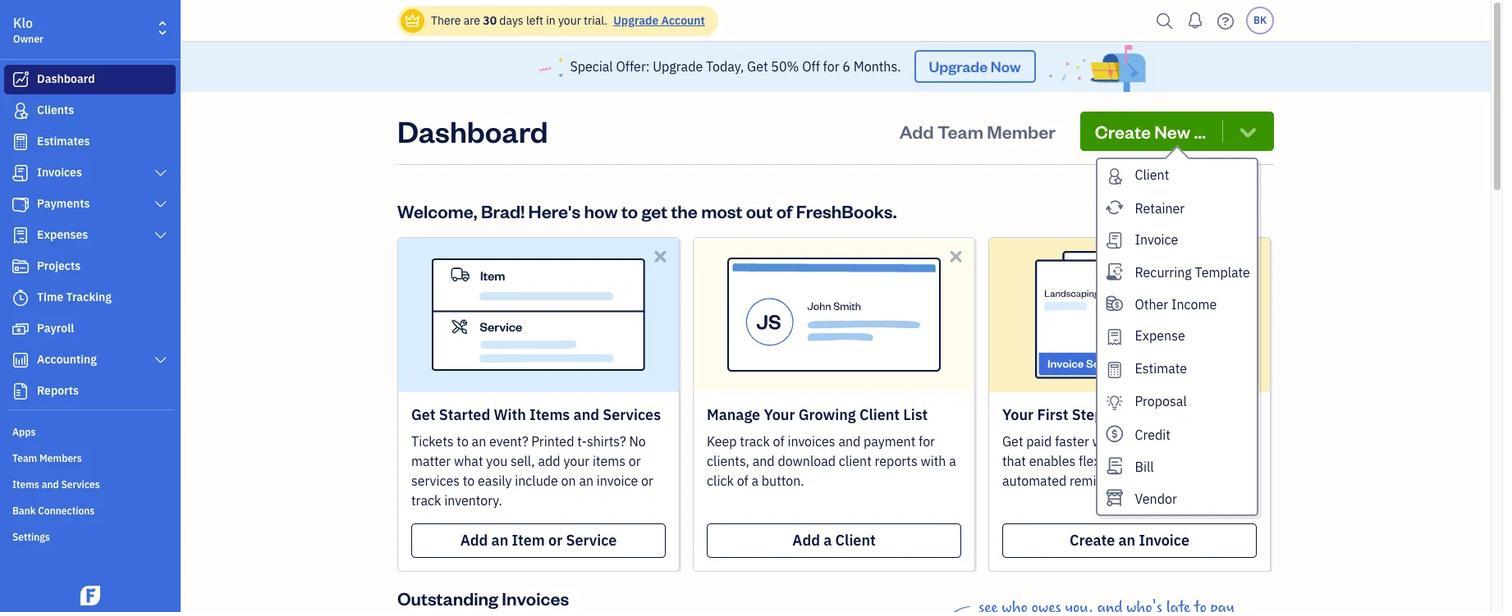 Task type: locate. For each thing, give the bounding box(es) containing it.
services up bank connections link
[[61, 479, 100, 491]]

2 dismiss image from the left
[[947, 247, 966, 266]]

4 chevron large down image from the top
[[153, 354, 168, 367]]

apps link
[[4, 420, 176, 444]]

services up "no"
[[603, 405, 661, 424]]

client button
[[1097, 159, 1257, 192]]

and up t-
[[574, 405, 599, 424]]

apps
[[12, 426, 36, 438]]

client left list
[[860, 405, 900, 424]]

an down vendor
[[1119, 531, 1136, 550]]

invoices
[[37, 165, 82, 180], [502, 587, 569, 610]]

an left item
[[491, 531, 508, 550]]

settings
[[12, 531, 50, 544]]

1 horizontal spatial invoices
[[502, 587, 569, 610]]

time tracking link
[[4, 283, 176, 313]]

0 horizontal spatial a
[[752, 473, 759, 489]]

invoice down vendor
[[1139, 531, 1190, 550]]

paid
[[1215, 405, 1246, 424]]

chevron large down image up projects link
[[153, 229, 168, 242]]

flexible
[[1079, 453, 1122, 469]]

other
[[1135, 297, 1168, 313]]

create for create an invoice
[[1070, 531, 1115, 550]]

2 vertical spatial get
[[1002, 433, 1023, 450]]

0 vertical spatial dashboard
[[37, 71, 95, 86]]

create for create new …
[[1095, 120, 1151, 143]]

your down t-
[[564, 453, 590, 469]]

1 vertical spatial items
[[12, 479, 39, 491]]

payment down credit
[[1125, 453, 1177, 469]]

get paid faster with an invoice template that enables flexible payment options and automated reminders—and looks great.
[[1002, 433, 1249, 489]]

chevron large down image inside the payments link
[[153, 198, 168, 211]]

chevron large down image down estimates link
[[153, 167, 168, 180]]

1 horizontal spatial invoice
[[1139, 433, 1180, 450]]

and up client
[[839, 433, 861, 450]]

1 vertical spatial for
[[919, 433, 935, 450]]

team left member
[[937, 120, 984, 143]]

30
[[483, 13, 497, 28]]

shirts?
[[587, 433, 626, 450]]

invoice inside 'get paid faster with an invoice template that enables flexible payment options and automated reminders—and looks great.'
[[1139, 433, 1180, 450]]

1 your from the left
[[764, 405, 795, 424]]

1 horizontal spatial items
[[530, 405, 570, 424]]

1 horizontal spatial get
[[747, 59, 768, 75]]

upgrade account link
[[610, 13, 705, 28]]

get
[[642, 199, 668, 222]]

chevron large down image inside expenses link
[[153, 229, 168, 242]]

bk button
[[1246, 7, 1274, 34]]

reports
[[37, 383, 79, 398]]

0 horizontal spatial services
[[61, 479, 100, 491]]

create inside 'link'
[[1070, 531, 1115, 550]]

0 vertical spatial invoices
[[37, 165, 82, 180]]

2 horizontal spatial a
[[949, 453, 956, 469]]

to up what
[[457, 433, 469, 450]]

brad!
[[481, 199, 525, 222]]

off
[[802, 59, 820, 75]]

with
[[494, 405, 526, 424]]

an right the on
[[579, 473, 594, 489]]

invoice down retainer
[[1135, 231, 1178, 248]]

1 horizontal spatial payment
[[1125, 453, 1177, 469]]

the
[[671, 199, 698, 222]]

upgrade right trial.
[[613, 13, 659, 28]]

dismiss image for your first step toward getting paid
[[1242, 247, 1261, 266]]

to down what
[[463, 473, 475, 489]]

and up great.
[[1227, 453, 1249, 469]]

0 vertical spatial create
[[1095, 120, 1151, 143]]

client down client
[[835, 531, 876, 550]]

chevron large down image up expenses link
[[153, 198, 168, 211]]

for inside "keep track of invoices and payment for clients, and download client reports with a click of a button."
[[919, 433, 935, 450]]

are
[[464, 13, 480, 28]]

0 horizontal spatial team
[[12, 452, 37, 465]]

0 horizontal spatial with
[[921, 453, 946, 469]]

1 vertical spatial invoices
[[502, 587, 569, 610]]

get up tickets
[[411, 405, 436, 424]]

for down list
[[919, 433, 935, 450]]

team down apps
[[12, 452, 37, 465]]

0 vertical spatial track
[[740, 433, 770, 450]]

0 vertical spatial for
[[823, 59, 840, 75]]

3 dismiss image from the left
[[1242, 247, 1261, 266]]

of
[[776, 199, 793, 222], [773, 433, 785, 450], [737, 473, 749, 489]]

2 chevron large down image from the top
[[153, 198, 168, 211]]

bank connections
[[12, 505, 95, 517]]

get for get paid faster with an invoice template that enables flexible payment options and automated reminders—and looks great.
[[1002, 433, 1023, 450]]

1 horizontal spatial dashboard
[[397, 111, 548, 150]]

1 horizontal spatial with
[[1092, 433, 1118, 450]]

1 horizontal spatial track
[[740, 433, 770, 450]]

paid
[[1026, 433, 1052, 450]]

1 vertical spatial invoice
[[1139, 531, 1190, 550]]

get left the 50% at the right of the page
[[747, 59, 768, 75]]

chart image
[[11, 352, 30, 369]]

1 horizontal spatial dismiss image
[[947, 247, 966, 266]]

for
[[823, 59, 840, 75], [919, 433, 935, 450]]

0 vertical spatial of
[[776, 199, 793, 222]]

team members link
[[4, 446, 176, 470]]

payment image
[[11, 196, 30, 213]]

recurring
[[1135, 265, 1192, 281]]

inventory.
[[444, 492, 502, 509]]

to left the get at the top left
[[621, 199, 638, 222]]

add an item or service link
[[411, 524, 666, 558]]

create an invoice
[[1070, 531, 1190, 550]]

automated
[[1002, 473, 1067, 489]]

1 horizontal spatial add
[[793, 531, 820, 550]]

1 vertical spatial get
[[411, 405, 436, 424]]

chevron large down image
[[153, 167, 168, 180], [153, 198, 168, 211], [153, 229, 168, 242], [153, 354, 168, 367]]

invoice inside 'link'
[[1139, 531, 1190, 550]]

chevron large down image up reports "link"
[[153, 354, 168, 367]]

3 chevron large down image from the top
[[153, 229, 168, 242]]

0 horizontal spatial payment
[[864, 433, 916, 450]]

other income
[[1135, 297, 1217, 313]]

1 vertical spatial or
[[641, 473, 653, 489]]

create left new
[[1095, 120, 1151, 143]]

0 vertical spatial services
[[603, 405, 661, 424]]

0 horizontal spatial invoice
[[597, 473, 638, 489]]

0 vertical spatial get
[[747, 59, 768, 75]]

you
[[486, 453, 508, 469]]

1 vertical spatial your
[[564, 453, 590, 469]]

or
[[629, 453, 641, 469], [641, 473, 653, 489], [548, 531, 563, 550]]

track down services
[[411, 492, 441, 509]]

of right out on the top
[[776, 199, 793, 222]]

0 vertical spatial client
[[1135, 166, 1169, 183]]

get inside 'get paid faster with an invoice template that enables flexible payment options and automated reminders—and looks great.'
[[1002, 433, 1023, 450]]

1 vertical spatial team
[[12, 452, 37, 465]]

0 vertical spatial items
[[530, 405, 570, 424]]

2 horizontal spatial get
[[1002, 433, 1023, 450]]

track right keep
[[740, 433, 770, 450]]

1 vertical spatial a
[[752, 473, 759, 489]]

chevron large down image for payments
[[153, 198, 168, 211]]

looks
[[1165, 473, 1197, 489]]

your
[[558, 13, 581, 28], [564, 453, 590, 469]]

time tracking
[[37, 290, 112, 305]]

easily
[[478, 473, 512, 489]]

bk
[[1254, 14, 1267, 26]]

1 vertical spatial dashboard
[[397, 111, 548, 150]]

months.
[[854, 59, 901, 75]]

report image
[[11, 383, 30, 400]]

0 horizontal spatial items
[[12, 479, 39, 491]]

1 horizontal spatial your
[[1002, 405, 1034, 424]]

add for add team member
[[900, 120, 934, 143]]

2 horizontal spatial dismiss image
[[1242, 247, 1261, 266]]

1 vertical spatial of
[[773, 433, 785, 450]]

track
[[740, 433, 770, 450], [411, 492, 441, 509]]

0 horizontal spatial dismiss image
[[651, 247, 670, 266]]

get up 'that'
[[1002, 433, 1023, 450]]

1 horizontal spatial team
[[937, 120, 984, 143]]

1 vertical spatial to
[[457, 433, 469, 450]]

team inside button
[[937, 120, 984, 143]]

clients
[[37, 103, 74, 117]]

1 vertical spatial with
[[921, 453, 946, 469]]

upgrade now
[[929, 57, 1021, 76]]

1 vertical spatial create
[[1070, 531, 1115, 550]]

client up retainer
[[1135, 166, 1169, 183]]

add down "months."
[[900, 120, 934, 143]]

items
[[593, 453, 626, 469]]

1 vertical spatial services
[[61, 479, 100, 491]]

include
[[515, 473, 558, 489]]

template
[[1195, 265, 1250, 281]]

an down toward
[[1121, 433, 1135, 450]]

1 vertical spatial payment
[[1125, 453, 1177, 469]]

invoice up bill
[[1139, 433, 1180, 450]]

in
[[546, 13, 556, 28]]

matter
[[411, 453, 451, 469]]

freshbooks.
[[796, 199, 897, 222]]

0 horizontal spatial your
[[764, 405, 795, 424]]

invoice
[[1135, 231, 1178, 248], [1139, 531, 1190, 550]]

2 vertical spatial or
[[548, 531, 563, 550]]

items up printed
[[530, 405, 570, 424]]

add inside button
[[900, 120, 934, 143]]

keep
[[707, 433, 737, 450]]

1 vertical spatial track
[[411, 492, 441, 509]]

invoices down add an item or service link
[[502, 587, 569, 610]]

bank
[[12, 505, 36, 517]]

1 vertical spatial invoice
[[597, 473, 638, 489]]

an inside 'get paid faster with an invoice template that enables flexible payment options and automated reminders—and looks great.'
[[1121, 433, 1135, 450]]

recurring template button
[[1097, 257, 1257, 289]]

estimate image
[[11, 134, 30, 150]]

create an invoice link
[[1002, 524, 1257, 558]]

2 vertical spatial a
[[824, 531, 832, 550]]

your up invoices
[[764, 405, 795, 424]]

and down the team members
[[42, 479, 59, 491]]

a right reports
[[949, 453, 956, 469]]

add a client link
[[707, 524, 961, 558]]

for left 6
[[823, 59, 840, 75]]

a down "keep track of invoices and payment for clients, and download client reports with a click of a button."
[[824, 531, 832, 550]]

invoices
[[788, 433, 835, 450]]

search image
[[1152, 9, 1178, 33]]

create inside dropdown button
[[1095, 120, 1151, 143]]

expense button
[[1097, 321, 1257, 353]]

1 horizontal spatial for
[[919, 433, 935, 450]]

projects link
[[4, 252, 176, 282]]

with right reports
[[921, 453, 946, 469]]

add down button.
[[793, 531, 820, 550]]

expense image
[[11, 227, 30, 244]]

upgrade right offer:
[[653, 59, 703, 75]]

proposal button
[[1097, 386, 1257, 419]]

2 vertical spatial to
[[463, 473, 475, 489]]

invoice down items at the bottom
[[597, 473, 638, 489]]

bill button
[[1097, 451, 1257, 483]]

of left invoices
[[773, 433, 785, 450]]

your first step toward getting paid
[[1002, 405, 1246, 424]]

invoices up payments
[[37, 165, 82, 180]]

with up flexible
[[1092, 433, 1118, 450]]

1 dismiss image from the left
[[651, 247, 670, 266]]

add down inventory.
[[460, 531, 488, 550]]

chevron large down image inside invoices link
[[153, 167, 168, 180]]

trial.
[[584, 13, 607, 28]]

0 horizontal spatial track
[[411, 492, 441, 509]]

faster
[[1055, 433, 1089, 450]]

payment up reports
[[864, 433, 916, 450]]

invoice inside tickets to an event? printed t-shirts? no matter what you sell, add your items or services to easily include on an invoice or track inventory.
[[597, 473, 638, 489]]

2 horizontal spatial add
[[900, 120, 934, 143]]

no
[[629, 433, 646, 450]]

0 horizontal spatial get
[[411, 405, 436, 424]]

chevron large down image inside accounting link
[[153, 354, 168, 367]]

invoice image
[[11, 165, 30, 181]]

tickets
[[411, 433, 454, 450]]

1 horizontal spatial a
[[824, 531, 832, 550]]

0 vertical spatial team
[[937, 120, 984, 143]]

credit button
[[1097, 419, 1257, 451]]

0 vertical spatial invoice
[[1135, 231, 1178, 248]]

special
[[570, 59, 613, 75]]

2 vertical spatial of
[[737, 473, 749, 489]]

to
[[621, 199, 638, 222], [457, 433, 469, 450], [463, 473, 475, 489]]

connections
[[38, 505, 95, 517]]

dismiss image
[[651, 247, 670, 266], [947, 247, 966, 266], [1242, 247, 1261, 266]]

2 vertical spatial client
[[835, 531, 876, 550]]

0 horizontal spatial add
[[460, 531, 488, 550]]

0 horizontal spatial invoices
[[37, 165, 82, 180]]

0 vertical spatial with
[[1092, 433, 1118, 450]]

0 horizontal spatial dashboard
[[37, 71, 95, 86]]

dismiss image for get started with items and services
[[651, 247, 670, 266]]

0 vertical spatial or
[[629, 453, 641, 469]]

go to help image
[[1213, 9, 1239, 33]]

chevron large down image for accounting
[[153, 354, 168, 367]]

of right click
[[737, 473, 749, 489]]

your up paid
[[1002, 405, 1034, 424]]

0 vertical spatial payment
[[864, 433, 916, 450]]

member
[[987, 120, 1056, 143]]

0 horizontal spatial for
[[823, 59, 840, 75]]

upgrade
[[613, 13, 659, 28], [929, 57, 988, 76], [653, 59, 703, 75]]

0 vertical spatial invoice
[[1139, 433, 1180, 450]]

estimate
[[1135, 361, 1187, 377]]

1 chevron large down image from the top
[[153, 167, 168, 180]]

your right in
[[558, 13, 581, 28]]

track inside "keep track of invoices and payment for clients, and download client reports with a click of a button."
[[740, 433, 770, 450]]

create down reminders—and
[[1070, 531, 1115, 550]]

0 vertical spatial your
[[558, 13, 581, 28]]

a left button.
[[752, 473, 759, 489]]

proposal
[[1135, 393, 1187, 410]]

items up bank
[[12, 479, 39, 491]]



Task type: describe. For each thing, give the bounding box(es) containing it.
list
[[903, 405, 928, 424]]

add
[[538, 453, 560, 469]]

retainer button
[[1097, 192, 1257, 224]]

left
[[526, 13, 543, 28]]

and inside 'get paid faster with an invoice template that enables flexible payment options and automated reminders—and looks great.'
[[1227, 453, 1249, 469]]

items and services
[[12, 479, 100, 491]]

growing
[[799, 405, 856, 424]]

upgrade left 'now'
[[929, 57, 988, 76]]

with inside 'get paid faster with an invoice template that enables flexible payment options and automated reminders—and looks great.'
[[1092, 433, 1118, 450]]

reports link
[[4, 377, 176, 406]]

manage
[[707, 405, 760, 424]]

on
[[561, 473, 576, 489]]

payroll link
[[4, 314, 176, 344]]

an inside create an invoice 'link'
[[1119, 531, 1136, 550]]

dashboard link
[[4, 65, 176, 94]]

now
[[991, 57, 1021, 76]]

reminders—and
[[1070, 473, 1162, 489]]

there are 30 days left in your trial. upgrade account
[[431, 13, 705, 28]]

services inside main element
[[61, 479, 100, 491]]

an up what
[[472, 433, 486, 450]]

accounting
[[37, 352, 97, 367]]

0 vertical spatial to
[[621, 199, 638, 222]]

track inside tickets to an event? printed t-shirts? no matter what you sell, add your items or services to easily include on an invoice or track inventory.
[[411, 492, 441, 509]]

services
[[411, 473, 460, 489]]

estimates link
[[4, 127, 176, 157]]

clients,
[[707, 453, 750, 469]]

step
[[1072, 405, 1103, 424]]

reports
[[875, 453, 918, 469]]

main element
[[0, 0, 222, 612]]

items and services link
[[4, 472, 176, 497]]

offer:
[[616, 59, 650, 75]]

here's
[[528, 199, 581, 222]]

team members
[[12, 452, 82, 465]]

owner
[[13, 33, 43, 45]]

button.
[[762, 473, 804, 489]]

add team member
[[900, 120, 1056, 143]]

project image
[[11, 259, 30, 275]]

0 vertical spatial a
[[949, 453, 956, 469]]

income
[[1172, 297, 1217, 313]]

how
[[584, 199, 618, 222]]

credit
[[1135, 427, 1171, 443]]

great.
[[1200, 473, 1234, 489]]

outstanding invoices
[[397, 587, 569, 610]]

members
[[39, 452, 82, 465]]

client image
[[11, 103, 30, 119]]

freshbooks image
[[77, 586, 103, 606]]

bank connections link
[[4, 498, 176, 523]]

add for add an item or service
[[460, 531, 488, 550]]

and inside main element
[[42, 479, 59, 491]]

new
[[1155, 120, 1191, 143]]

retainer
[[1135, 200, 1185, 216]]

payment inside 'get paid faster with an invoice template that enables flexible payment options and automated reminders—and looks great.'
[[1125, 453, 1177, 469]]

most
[[701, 199, 743, 222]]

klo owner
[[13, 15, 43, 45]]

other income button
[[1097, 289, 1257, 321]]

with inside "keep track of invoices and payment for clients, and download client reports with a click of a button."
[[921, 453, 946, 469]]

create new … button
[[1080, 111, 1274, 151]]

1 vertical spatial client
[[860, 405, 900, 424]]

items inside 'items and services' link
[[12, 479, 39, 491]]

invoice inside button
[[1135, 231, 1178, 248]]

getting
[[1161, 405, 1212, 424]]

time
[[37, 290, 63, 305]]

manage your growing client list
[[707, 405, 928, 424]]

special offer: upgrade today, get 50% off for 6 months.
[[570, 59, 901, 75]]

bill
[[1135, 459, 1154, 475]]

and up button.
[[753, 453, 775, 469]]

notifications image
[[1182, 4, 1209, 37]]

chevrondown image
[[1237, 120, 1259, 143]]

chevron large down image for expenses
[[153, 229, 168, 242]]

klo
[[13, 15, 33, 31]]

estimate button
[[1097, 353, 1257, 386]]

…
[[1194, 120, 1206, 143]]

crown image
[[404, 12, 421, 29]]

a inside add a client link
[[824, 531, 832, 550]]

outstanding
[[397, 587, 498, 610]]

that
[[1002, 453, 1026, 469]]

an inside add an item or service link
[[491, 531, 508, 550]]

estimates
[[37, 134, 90, 149]]

payment inside "keep track of invoices and payment for clients, and download client reports with a click of a button."
[[864, 433, 916, 450]]

money image
[[11, 321, 30, 337]]

started
[[439, 405, 490, 424]]

what
[[454, 453, 483, 469]]

vendor button
[[1097, 483, 1257, 515]]

expenses
[[37, 227, 88, 242]]

click
[[707, 473, 734, 489]]

dismiss image for manage your growing client list
[[947, 247, 966, 266]]

recurring template
[[1135, 265, 1250, 281]]

dashboard inside main element
[[37, 71, 95, 86]]

2 your from the left
[[1002, 405, 1034, 424]]

create new …
[[1095, 120, 1206, 143]]

options
[[1180, 453, 1224, 469]]

printed
[[531, 433, 574, 450]]

get for get started with items and services
[[411, 405, 436, 424]]

chevron large down image for invoices
[[153, 167, 168, 180]]

download
[[778, 453, 836, 469]]

vendor
[[1135, 491, 1177, 507]]

add for add a client
[[793, 531, 820, 550]]

invoices inside invoices link
[[37, 165, 82, 180]]

team inside main element
[[12, 452, 37, 465]]

your inside tickets to an event? printed t-shirts? no matter what you sell, add your items or services to easily include on an invoice or track inventory.
[[564, 453, 590, 469]]

payments link
[[4, 190, 176, 219]]

add team member button
[[885, 111, 1071, 151]]

accounting link
[[4, 346, 176, 375]]

first
[[1037, 405, 1068, 424]]

dashboard image
[[11, 71, 30, 88]]

get started with items and services
[[411, 405, 661, 424]]

account
[[661, 13, 705, 28]]

client inside button
[[1135, 166, 1169, 183]]

invoices link
[[4, 158, 176, 188]]

timer image
[[11, 290, 30, 306]]

1 horizontal spatial services
[[603, 405, 661, 424]]



Task type: vqa. For each thing, say whether or not it's contained in the screenshot.
the rightmost Invoices
yes



